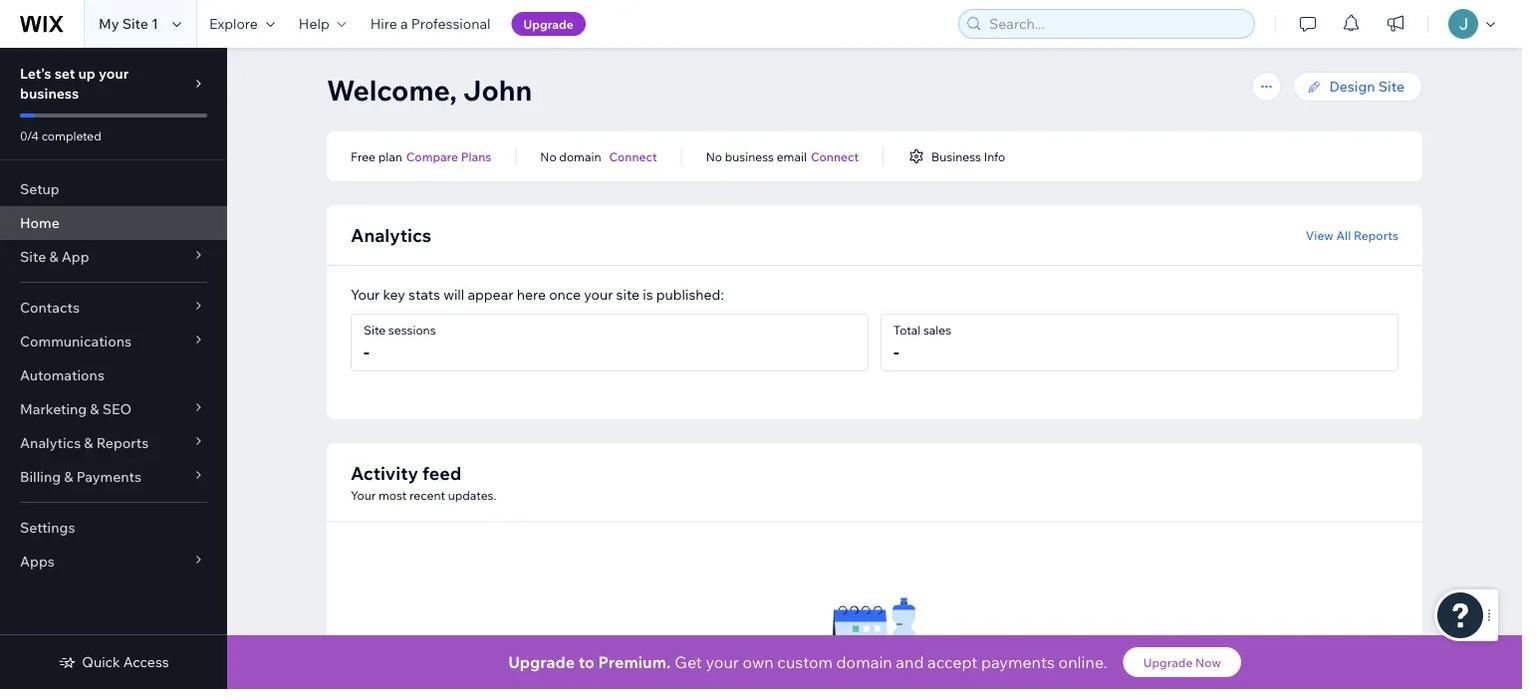 Task type: describe. For each thing, give the bounding box(es) containing it.
email
[[777, 149, 807, 164]]

upgrade button
[[512, 12, 586, 36]]

upgrade now button
[[1123, 648, 1241, 677]]

1 horizontal spatial business
[[725, 149, 774, 164]]

business
[[932, 149, 981, 164]]

online.
[[1059, 653, 1108, 672]]

business info button
[[908, 147, 1005, 165]]

compare plans link
[[406, 147, 491, 165]]

1 horizontal spatial domain
[[836, 653, 892, 672]]

welcome, john
[[327, 72, 532, 107]]

published:
[[656, 286, 724, 303]]

activity feed your most recent updates.
[[351, 462, 496, 503]]

sessions
[[388, 323, 436, 338]]

upgrade to premium. get your own custom domain and accept payments online.
[[508, 653, 1108, 672]]

view
[[1306, 228, 1334, 243]]

plans
[[461, 149, 491, 164]]

info
[[984, 149, 1005, 164]]

analytics & reports button
[[0, 426, 227, 460]]

custom
[[777, 653, 833, 672]]

own
[[743, 653, 774, 672]]

Search... field
[[983, 10, 1248, 38]]

billing & payments
[[20, 468, 141, 486]]

quick access
[[82, 654, 169, 671]]

activity
[[351, 462, 418, 484]]

communications button
[[0, 325, 227, 359]]

analytics & reports
[[20, 434, 149, 452]]

professional
[[411, 15, 491, 32]]

connect link for no business email connect
[[811, 147, 859, 165]]

design site link
[[1294, 72, 1423, 102]]

hire
[[370, 15, 397, 32]]

hire a professional link
[[358, 0, 503, 48]]

1
[[151, 15, 158, 32]]

no domain connect
[[540, 149, 657, 164]]

your key stats will appear here once your site is published:
[[351, 286, 724, 303]]

business inside let's set up your business
[[20, 85, 79, 102]]

quick
[[82, 654, 120, 671]]

free plan compare plans
[[351, 149, 491, 164]]

sales
[[923, 323, 952, 338]]

accept
[[928, 653, 978, 672]]

apps button
[[0, 545, 227, 579]]

is
[[643, 286, 653, 303]]

- for site sessions -
[[364, 340, 369, 363]]

view all reports button
[[1306, 226, 1399, 244]]

marketing & seo button
[[0, 393, 227, 426]]

key
[[383, 286, 405, 303]]

view all reports
[[1306, 228, 1399, 243]]

app
[[62, 248, 89, 265]]

0/4 completed
[[20, 128, 101, 143]]

now
[[1196, 655, 1221, 670]]

site right design
[[1379, 78, 1405, 95]]

0/4
[[20, 128, 39, 143]]

marketing
[[20, 400, 87, 418]]

up
[[78, 65, 95, 82]]

explore
[[209, 15, 258, 32]]

billing & payments button
[[0, 460, 227, 494]]

plan
[[378, 149, 402, 164]]

completed
[[41, 128, 101, 143]]

connect link for no domain connect
[[609, 147, 657, 165]]

billing
[[20, 468, 61, 486]]

site left 1
[[122, 15, 148, 32]]

once
[[549, 286, 581, 303]]

& for billing
[[64, 468, 73, 486]]

your inside activity feed your most recent updates.
[[351, 488, 376, 503]]

set
[[55, 65, 75, 82]]

feed
[[422, 462, 461, 484]]

1 vertical spatial your
[[584, 286, 613, 303]]

apps
[[20, 553, 55, 570]]

most
[[378, 488, 407, 503]]

site inside dropdown button
[[20, 248, 46, 265]]

2 vertical spatial your
[[706, 653, 739, 672]]

2 connect from the left
[[811, 149, 859, 164]]

sidebar element
[[0, 48, 227, 689]]

free
[[351, 149, 376, 164]]

marketing & seo
[[20, 400, 132, 418]]

my
[[99, 15, 119, 32]]

payments
[[981, 653, 1055, 672]]

site & app button
[[0, 240, 227, 274]]

john
[[463, 72, 532, 107]]

hire a professional
[[370, 15, 491, 32]]

& for site
[[49, 248, 58, 265]]

contacts
[[20, 299, 80, 316]]

setup
[[20, 180, 60, 198]]

your inside let's set up your business
[[99, 65, 129, 82]]



Task type: locate. For each thing, give the bounding box(es) containing it.
upgrade now
[[1143, 655, 1221, 670]]

recent
[[410, 488, 445, 503]]

1 vertical spatial analytics
[[20, 434, 81, 452]]

&
[[49, 248, 58, 265], [90, 400, 99, 418], [84, 434, 93, 452], [64, 468, 73, 486]]

& up billing & payments at the bottom
[[84, 434, 93, 452]]

get
[[675, 653, 702, 672]]

upgrade left to at the bottom of page
[[508, 653, 575, 672]]

all
[[1336, 228, 1351, 243]]

1 your from the top
[[351, 286, 380, 303]]

compare
[[406, 149, 458, 164]]

let's
[[20, 65, 51, 82]]

reports inside button
[[1354, 228, 1399, 243]]

will
[[443, 286, 465, 303]]

setup link
[[0, 172, 227, 206]]

site
[[616, 286, 640, 303]]

your left the site
[[584, 286, 613, 303]]

contacts button
[[0, 291, 227, 325]]

reports for view all reports
[[1354, 228, 1399, 243]]

upgrade for upgrade to premium. get your own custom domain and accept payments online.
[[508, 653, 575, 672]]

your right get
[[706, 653, 739, 672]]

business down let's
[[20, 85, 79, 102]]

no business email connect
[[706, 149, 859, 164]]

site inside site sessions -
[[364, 323, 386, 338]]

2 - from the left
[[894, 340, 899, 363]]

upgrade up "john"
[[524, 16, 574, 31]]

& for marketing
[[90, 400, 99, 418]]

communications
[[20, 333, 132, 350]]

total sales -
[[894, 323, 952, 363]]

0 vertical spatial analytics
[[351, 224, 431, 246]]

& left "app"
[[49, 248, 58, 265]]

business left email
[[725, 149, 774, 164]]

design site
[[1329, 78, 1405, 95]]

home link
[[0, 206, 227, 240]]

payments
[[76, 468, 141, 486]]

0 horizontal spatial reports
[[96, 434, 149, 452]]

help button
[[287, 0, 358, 48]]

reports right the all
[[1354, 228, 1399, 243]]

& for analytics
[[84, 434, 93, 452]]

analytics
[[351, 224, 431, 246], [20, 434, 81, 452]]

upgrade for upgrade now
[[1143, 655, 1193, 670]]

0 horizontal spatial analytics
[[20, 434, 81, 452]]

2 your from the top
[[351, 488, 376, 503]]

settings
[[20, 519, 75, 536]]

your
[[99, 65, 129, 82], [584, 286, 613, 303], [706, 653, 739, 672]]

1 horizontal spatial -
[[894, 340, 899, 363]]

- inside total sales -
[[894, 340, 899, 363]]

seo
[[102, 400, 132, 418]]

upgrade for upgrade
[[524, 16, 574, 31]]

& left seo
[[90, 400, 99, 418]]

0 vertical spatial domain
[[559, 149, 601, 164]]

settings link
[[0, 511, 227, 545]]

0 horizontal spatial -
[[364, 340, 369, 363]]

1 vertical spatial business
[[725, 149, 774, 164]]

2 connect link from the left
[[811, 147, 859, 165]]

0 vertical spatial your
[[99, 65, 129, 82]]

and
[[896, 653, 924, 672]]

site
[[122, 15, 148, 32], [1379, 78, 1405, 95], [20, 248, 46, 265], [364, 323, 386, 338]]

analytics up key
[[351, 224, 431, 246]]

your left key
[[351, 286, 380, 303]]

0 horizontal spatial your
[[99, 65, 129, 82]]

1 connect link from the left
[[609, 147, 657, 165]]

design
[[1329, 78, 1375, 95]]

no for no domain connect
[[540, 149, 557, 164]]

0 vertical spatial business
[[20, 85, 79, 102]]

let's set up your business
[[20, 65, 129, 102]]

0 horizontal spatial connect
[[609, 149, 657, 164]]

1 vertical spatial reports
[[96, 434, 149, 452]]

- for total sales -
[[894, 340, 899, 363]]

reports inside dropdown button
[[96, 434, 149, 452]]

no right plans
[[540, 149, 557, 164]]

analytics for analytics
[[351, 224, 431, 246]]

my site 1
[[99, 15, 158, 32]]

quick access button
[[58, 654, 169, 671]]

0 vertical spatial reports
[[1354, 228, 1399, 243]]

& right billing at the left of page
[[64, 468, 73, 486]]

site left sessions
[[364, 323, 386, 338]]

appear
[[468, 286, 514, 303]]

no left email
[[706, 149, 722, 164]]

- inside site sessions -
[[364, 340, 369, 363]]

1 vertical spatial your
[[351, 488, 376, 503]]

your left most
[[351, 488, 376, 503]]

0 horizontal spatial connect link
[[609, 147, 657, 165]]

help
[[299, 15, 329, 32]]

analytics down marketing
[[20, 434, 81, 452]]

1 horizontal spatial your
[[584, 286, 613, 303]]

access
[[123, 654, 169, 671]]

0 horizontal spatial no
[[540, 149, 557, 164]]

1 horizontal spatial connect link
[[811, 147, 859, 165]]

premium.
[[598, 653, 671, 672]]

your right up
[[99, 65, 129, 82]]

2 no from the left
[[706, 149, 722, 164]]

home
[[20, 214, 60, 232]]

analytics inside dropdown button
[[20, 434, 81, 452]]

2 horizontal spatial your
[[706, 653, 739, 672]]

0 horizontal spatial business
[[20, 85, 79, 102]]

business
[[20, 85, 79, 102], [725, 149, 774, 164]]

0 horizontal spatial domain
[[559, 149, 601, 164]]

1 connect from the left
[[609, 149, 657, 164]]

0 vertical spatial your
[[351, 286, 380, 303]]

site down home
[[20, 248, 46, 265]]

automations link
[[0, 359, 227, 393]]

1 - from the left
[[364, 340, 369, 363]]

connect
[[609, 149, 657, 164], [811, 149, 859, 164]]

reports for analytics & reports
[[96, 434, 149, 452]]

to
[[578, 653, 595, 672]]

reports down seo
[[96, 434, 149, 452]]

1 horizontal spatial no
[[706, 149, 722, 164]]

1 horizontal spatial reports
[[1354, 228, 1399, 243]]

1 vertical spatial domain
[[836, 653, 892, 672]]

& inside popup button
[[90, 400, 99, 418]]

no
[[540, 149, 557, 164], [706, 149, 722, 164]]

welcome,
[[327, 72, 457, 107]]

stats
[[408, 286, 440, 303]]

site sessions -
[[364, 323, 436, 363]]

site & app
[[20, 248, 89, 265]]

analytics for analytics & reports
[[20, 434, 81, 452]]

1 horizontal spatial connect
[[811, 149, 859, 164]]

1 no from the left
[[540, 149, 557, 164]]

a
[[400, 15, 408, 32]]

no for no business email connect
[[706, 149, 722, 164]]

here
[[517, 286, 546, 303]]

updates.
[[448, 488, 496, 503]]

total
[[894, 323, 921, 338]]

1 horizontal spatial analytics
[[351, 224, 431, 246]]

automations
[[20, 367, 105, 384]]

connect link
[[609, 147, 657, 165], [811, 147, 859, 165]]

business info
[[932, 149, 1005, 164]]

upgrade left now
[[1143, 655, 1193, 670]]



Task type: vqa. For each thing, say whether or not it's contained in the screenshot.
the bottom Your
yes



